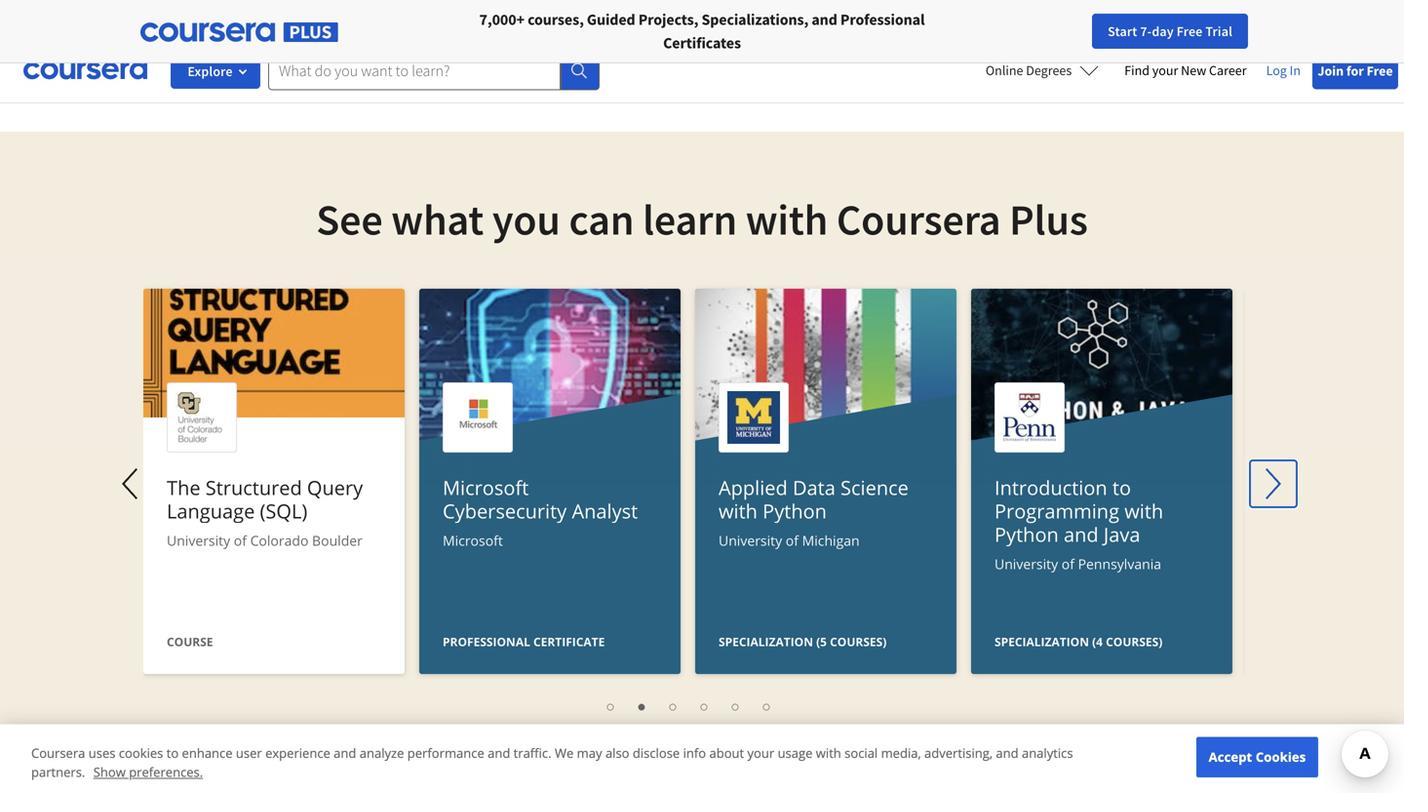 Task type: vqa. For each thing, say whether or not it's contained in the screenshot.
'Guided Project' for Build a computer vision app with Azure Cognitive Services
no



Task type: locate. For each thing, give the bounding box(es) containing it.
with up the pennsylvania
[[1125, 498, 1164, 524]]

1 horizontal spatial learning
[[1183, 0, 1237, 10]]

science
[[841, 474, 909, 501]]

free right the join
[[1368, 62, 1394, 80]]

see what you can learn with coursera plus
[[316, 192, 1089, 246]]

join for free link
[[1313, 52, 1399, 89]]

2 horizontal spatial of
[[1062, 555, 1075, 573]]

you down spend
[[441, 14, 465, 33]]

with right learn on the top of page
[[746, 192, 829, 246]]

java
[[1104, 521, 1141, 548]]

1 vertical spatial for
[[1347, 62, 1365, 80]]

program
[[1017, 14, 1073, 33]]

explore button
[[171, 54, 260, 89]]

show preferences. link
[[93, 763, 203, 781]]

for left "businesses"
[[161, 10, 183, 29]]

multiple
[[548, 14, 603, 33], [742, 14, 797, 33]]

2 specialization from the left
[[995, 634, 1090, 650]]

your down topic,
[[371, 14, 400, 33]]

5 button
[[721, 694, 746, 718]]

log in
[[1267, 61, 1302, 79]]

explore any interest or trending topic, take prerequisites, and advance your skills
[[159, 0, 403, 57]]

0 horizontal spatial a
[[936, 14, 944, 33]]

pennsylvania
[[1079, 555, 1162, 573]]

for inside earn a certificate for every learning program that you complete at no additional cost
[[1123, 0, 1141, 10]]

your right on
[[584, 0, 613, 10]]

python up michigan
[[763, 498, 827, 524]]

at inside learn at your own pace, move between multiple courses, or switch to a different course
[[756, 0, 769, 10]]

0 vertical spatial a
[[1044, 0, 1052, 10]]

coursera image
[[23, 55, 147, 86]]

2 multiple from the left
[[742, 14, 797, 33]]

of
[[234, 531, 247, 550], [786, 531, 799, 550], [1062, 555, 1075, 573]]

trial
[[1206, 22, 1233, 40]]

find your new career link
[[1115, 59, 1257, 83]]

for right the join
[[1347, 62, 1365, 80]]

learning up courses
[[616, 0, 670, 10]]

0 horizontal spatial multiple
[[548, 14, 603, 33]]

(4
[[1093, 634, 1103, 650]]

career
[[1210, 61, 1247, 79]]

1 horizontal spatial university
[[719, 531, 783, 550]]

0 horizontal spatial specialization
[[719, 634, 814, 650]]

in
[[1290, 61, 1302, 79]]

courses, up year
[[528, 10, 584, 29]]

between
[[913, 0, 970, 10]]

your left own
[[772, 0, 802, 10]]

microsoft
[[443, 474, 529, 501], [443, 531, 503, 550]]

show
[[93, 763, 126, 781]]

1 multiple from the left
[[548, 14, 603, 33]]

skills
[[265, 37, 297, 57]]

for for businesses
[[161, 10, 183, 29]]

0 vertical spatial professional
[[841, 10, 925, 29]]

for up skills
[[289, 10, 310, 29]]

to inside the coursera uses cookies to enhance user experience and analyze performance and traffic. we may also disclose info about your usage with social media, advertising, and analytics partners.
[[167, 744, 179, 762]]

2 for from the left
[[289, 10, 310, 29]]

1 horizontal spatial free
[[1368, 62, 1394, 80]]

social
[[845, 744, 878, 762]]

courses, down own
[[800, 14, 854, 33]]

professional certificate
[[443, 634, 605, 650]]

1 horizontal spatial of
[[786, 531, 799, 550]]

that
[[1076, 14, 1103, 33]]

take left prerequisites,
[[162, 14, 190, 33]]

university down the language
[[167, 531, 230, 550]]

analytics
[[1022, 744, 1074, 762]]

your
[[584, 0, 613, 10], [772, 0, 802, 10], [371, 14, 400, 33], [1153, 61, 1179, 79], [748, 744, 775, 762]]

or down pace,
[[857, 14, 871, 33]]

1 horizontal spatial a
[[1044, 0, 1052, 10]]

multiple inside spend less money on your learning if you plan to take multiple courses this year
[[548, 14, 603, 33]]

specialization left (4
[[995, 634, 1090, 650]]

courses
[[606, 14, 656, 33]]

university
[[167, 531, 230, 550], [719, 531, 783, 550], [995, 555, 1059, 573]]

python for university
[[763, 498, 827, 524]]

with left data
[[719, 498, 758, 524]]

certificate
[[1055, 0, 1120, 10]]

courses)
[[830, 634, 887, 650], [1107, 634, 1163, 650]]

and left java
[[1064, 521, 1099, 548]]

python down the introduction
[[995, 521, 1059, 548]]

1 vertical spatial coursera
[[31, 744, 85, 762]]

to up preferences.
[[167, 744, 179, 762]]

0 horizontal spatial you
[[441, 14, 465, 33]]

0 vertical spatial free
[[1177, 22, 1203, 40]]

coursera uses cookies to enhance user experience and analyze performance and traffic. we may also disclose info about your usage with social media, advertising, and analytics partners.
[[31, 744, 1074, 781]]

accept cookies button
[[1197, 737, 1319, 778]]

and up skills
[[285, 14, 310, 33]]

1 horizontal spatial or
[[857, 14, 871, 33]]

university inside the structured query language (sql) university of colorado boulder
[[167, 531, 230, 550]]

free right day
[[1177, 22, 1203, 40]]

earn a certificate for every learning program that you complete at no additional cost
[[1011, 0, 1237, 57]]

1 for from the left
[[161, 10, 183, 29]]

new
[[1182, 61, 1207, 79]]

your down cost
[[1153, 61, 1179, 79]]

language
[[167, 498, 255, 524]]

1 horizontal spatial for
[[289, 10, 310, 29]]

1 microsoft from the top
[[443, 474, 529, 501]]

1 horizontal spatial courses,
[[800, 14, 854, 33]]

also
[[606, 744, 630, 762]]

your inside 'explore any interest or trending topic, take prerequisites, and advance your skills'
[[371, 14, 400, 33]]

a up the program
[[1044, 0, 1052, 10]]

of for (sql)
[[234, 531, 247, 550]]

0 horizontal spatial professional
[[443, 634, 531, 650]]

1 horizontal spatial professional
[[841, 10, 925, 29]]

0 horizontal spatial take
[[162, 14, 190, 33]]

businesses
[[186, 10, 257, 29]]

specialization
[[719, 634, 814, 650], [995, 634, 1090, 650]]

explore for explore any interest or trending topic, take prerequisites, and advance your skills
[[159, 0, 208, 10]]

0 vertical spatial microsoft
[[443, 474, 529, 501]]

to inside spend less money on your learning if you plan to take multiple courses this year
[[500, 14, 514, 33]]

(sql)
[[260, 498, 308, 524]]

this
[[659, 14, 683, 33]]

1 vertical spatial or
[[857, 14, 871, 33]]

0 vertical spatial explore
[[159, 0, 208, 10]]

explore left any
[[159, 0, 208, 10]]

learning up no
[[1183, 0, 1237, 10]]

1 vertical spatial a
[[936, 14, 944, 33]]

1 vertical spatial professional
[[443, 634, 531, 650]]

1 horizontal spatial specialization
[[995, 634, 1090, 650]]

complete
[[1133, 14, 1195, 33]]

list containing 1
[[153, 694, 1226, 718]]

university down applied
[[719, 531, 783, 550]]

you
[[441, 14, 465, 33], [1106, 14, 1130, 33], [493, 192, 561, 246]]

enhance
[[182, 744, 233, 762]]

with
[[746, 192, 829, 246], [719, 498, 758, 524], [1125, 498, 1164, 524], [816, 744, 842, 762]]

universities
[[313, 10, 390, 29]]

university inside introduction to programming with python and java university of pennsylvania
[[995, 555, 1059, 573]]

with inside applied data science with python university of michigan
[[719, 498, 758, 524]]

a
[[1044, 0, 1052, 10], [936, 14, 944, 33]]

0 horizontal spatial learning
[[616, 0, 670, 10]]

0 horizontal spatial university
[[167, 531, 230, 550]]

2 learning from the left
[[1183, 0, 1237, 10]]

for
[[1123, 0, 1141, 10], [1347, 62, 1365, 80]]

of inside applied data science with python university of michigan
[[786, 531, 799, 550]]

performance
[[408, 744, 485, 762]]

1 horizontal spatial coursera
[[837, 192, 1001, 246]]

university inside applied data science with python university of michigan
[[719, 531, 783, 550]]

0 horizontal spatial of
[[234, 531, 247, 550]]

microsoft cybersecurity analyst microsoft
[[443, 474, 638, 550]]

specializations,
[[702, 10, 809, 29]]

0 horizontal spatial free
[[1177, 22, 1203, 40]]

2 horizontal spatial you
[[1106, 14, 1130, 33]]

0 vertical spatial at
[[756, 0, 769, 10]]

explore down coursera plus image
[[188, 62, 233, 80]]

1 vertical spatial microsoft
[[443, 531, 503, 550]]

analyze
[[360, 744, 404, 762]]

1 horizontal spatial courses)
[[1107, 634, 1163, 650]]

1 horizontal spatial python
[[995, 521, 1059, 548]]

2 horizontal spatial university
[[995, 555, 1059, 573]]

multiple down on
[[548, 14, 603, 33]]

0 horizontal spatial python
[[763, 498, 827, 524]]

move
[[874, 0, 910, 10]]

for up start
[[1123, 0, 1141, 10]]

courses) right (5
[[830, 634, 887, 650]]

and
[[812, 10, 838, 29], [285, 14, 310, 33], [1064, 521, 1099, 548], [334, 744, 356, 762], [488, 744, 511, 762], [997, 744, 1019, 762]]

and inside 'explore any interest or trending topic, take prerequisites, and advance your skills'
[[285, 14, 310, 33]]

0 vertical spatial coursera
[[837, 192, 1001, 246]]

you up additional
[[1106, 14, 1130, 33]]

and up the different
[[812, 10, 838, 29]]

to up java
[[1113, 474, 1132, 501]]

your inside spend less money on your learning if you plan to take multiple courses this year
[[584, 0, 613, 10]]

courses) for of
[[830, 634, 887, 650]]

0 horizontal spatial at
[[756, 0, 769, 10]]

1 horizontal spatial at
[[1198, 14, 1211, 33]]

you left the 'can'
[[493, 192, 561, 246]]

spend less money on your learning if you plan to take multiple courses this year
[[441, 0, 683, 57]]

any
[[211, 0, 234, 10]]

1 specialization from the left
[[719, 634, 814, 650]]

1 courses) from the left
[[830, 634, 887, 650]]

explore inside popup button
[[188, 62, 233, 80]]

python inside introduction to programming with python and java university of pennsylvania
[[995, 521, 1059, 548]]

specialization for university
[[719, 634, 814, 650]]

2 take from the left
[[517, 14, 545, 33]]

1 vertical spatial at
[[1198, 14, 1211, 33]]

university for with
[[719, 531, 783, 550]]

you inside earn a certificate for every learning program that you complete at no additional cost
[[1106, 14, 1130, 33]]

1 horizontal spatial multiple
[[742, 14, 797, 33]]

1 learning from the left
[[616, 0, 670, 10]]

0 horizontal spatial courses)
[[830, 634, 887, 650]]

and left analyze
[[334, 744, 356, 762]]

0 horizontal spatial for
[[1123, 0, 1141, 10]]

courses) for java
[[1107, 634, 1163, 650]]

log in link
[[1257, 59, 1311, 82]]

0 vertical spatial or
[[290, 0, 304, 10]]

0 horizontal spatial for
[[161, 10, 183, 29]]

3 button
[[659, 694, 684, 718]]

2
[[634, 697, 642, 715]]

courses,
[[528, 10, 584, 29], [800, 14, 854, 33]]

a down between
[[936, 14, 944, 33]]

to
[[500, 14, 514, 33], [919, 14, 933, 33], [1113, 474, 1132, 501], [167, 744, 179, 762]]

0 horizontal spatial or
[[290, 0, 304, 10]]

and inside introduction to programming with python and java university of pennsylvania
[[1064, 521, 1099, 548]]

university down programming
[[995, 555, 1059, 573]]

of left michigan
[[786, 531, 799, 550]]

at inside earn a certificate for every learning program that you complete at no additional cost
[[1198, 14, 1211, 33]]

no
[[1214, 14, 1231, 33]]

learning inside earn a certificate for every learning program that you complete at no additional cost
[[1183, 0, 1237, 10]]

professional up course
[[841, 10, 925, 29]]

for universities
[[289, 10, 390, 29]]

learning inside spend less money on your learning if you plan to take multiple courses this year
[[616, 0, 670, 10]]

if
[[673, 0, 682, 10]]

online degrees
[[986, 61, 1072, 79]]

partners.
[[31, 763, 85, 781]]

0 horizontal spatial coursera
[[31, 744, 85, 762]]

specialization (4 courses)
[[995, 634, 1163, 650]]

we
[[555, 744, 574, 762]]

courses, inside learn at your own pace, move between multiple courses, or switch to a different course
[[800, 14, 854, 33]]

explore for explore
[[188, 62, 233, 80]]

at right learn
[[756, 0, 769, 10]]

of left colorado
[[234, 531, 247, 550]]

learning for no
[[1183, 0, 1237, 10]]

0 vertical spatial for
[[1123, 0, 1141, 10]]

explore inside 'explore any interest or trending topic, take prerequisites, and advance your skills'
[[159, 0, 208, 10]]

of inside the structured query language (sql) university of colorado boulder
[[234, 531, 247, 550]]

accept
[[1209, 748, 1253, 766]]

python inside applied data science with python university of michigan
[[763, 498, 827, 524]]

at left no
[[1198, 14, 1211, 33]]

1 take from the left
[[162, 14, 190, 33]]

or
[[290, 0, 304, 10], [857, 14, 871, 33]]

list
[[153, 694, 1226, 718]]

plan
[[468, 14, 497, 33]]

2 courses) from the left
[[1107, 634, 1163, 650]]

take down money
[[517, 14, 545, 33]]

multiple down learn
[[742, 14, 797, 33]]

to down between
[[919, 14, 933, 33]]

1 button
[[596, 694, 621, 718]]

1 horizontal spatial take
[[517, 14, 545, 33]]

of left the pennsylvania
[[1062, 555, 1075, 573]]

1 vertical spatial explore
[[188, 62, 233, 80]]

analyst
[[572, 498, 638, 524]]

None search field
[[268, 51, 600, 90]]

or right interest
[[290, 0, 304, 10]]

log
[[1267, 61, 1288, 79]]

with left social on the bottom of the page
[[816, 744, 842, 762]]

professional left certificate
[[443, 634, 531, 650]]

to down the less
[[500, 14, 514, 33]]

learning
[[616, 0, 670, 10], [1183, 0, 1237, 10]]

specialization left (5
[[719, 634, 814, 650]]

0 horizontal spatial courses,
[[528, 10, 584, 29]]

courses) right (4
[[1107, 634, 1163, 650]]

less
[[487, 0, 512, 10]]

your right about
[[748, 744, 775, 762]]

next slide image
[[1251, 461, 1298, 507]]

your inside the coursera uses cookies to enhance user experience and analyze performance and traffic. we may also disclose info about your usage with social media, advertising, and analytics partners.
[[748, 744, 775, 762]]

accept cookies
[[1209, 748, 1307, 766]]



Task type: describe. For each thing, give the bounding box(es) containing it.
previous slide image
[[108, 461, 155, 507]]

cookies
[[119, 744, 163, 762]]

plus
[[1010, 192, 1089, 246]]

your inside find your new career 'link'
[[1153, 61, 1179, 79]]

1 vertical spatial free
[[1368, 62, 1394, 80]]

coursera inside the coursera uses cookies to enhance user experience and analyze performance and traffic. we may also disclose info about your usage with social media, advertising, and analytics partners.
[[31, 744, 85, 762]]

about
[[710, 744, 745, 762]]

to inside introduction to programming with python and java university of pennsylvania
[[1113, 474, 1132, 501]]

with inside the coursera uses cookies to enhance user experience and analyze performance and traffic. we may also disclose info about your usage with social media, advertising, and analytics partners.
[[816, 744, 842, 762]]

or inside 'explore any interest or trending topic, take prerequisites, and advance your skills'
[[290, 0, 304, 10]]

spend
[[442, 0, 484, 10]]

earn
[[1011, 0, 1041, 10]]

traffic.
[[514, 744, 552, 762]]

coursera plus image
[[140, 23, 339, 42]]

applied
[[719, 474, 788, 501]]

uses
[[89, 744, 116, 762]]

3
[[665, 697, 673, 715]]

banner navigation
[[16, 0, 549, 39]]

programming
[[995, 498, 1120, 524]]

with inside introduction to programming with python and java university of pennsylvania
[[1125, 498, 1164, 524]]

2 microsoft from the top
[[443, 531, 503, 550]]

may
[[577, 744, 603, 762]]

professional inside 7,000+ courses, guided projects, specializations, and professional certificates
[[841, 10, 925, 29]]

take inside 'explore any interest or trending topic, take prerequisites, and advance your skills'
[[162, 14, 190, 33]]

free inside button
[[1177, 22, 1203, 40]]

7,000+
[[480, 10, 525, 29]]

2 button
[[627, 694, 653, 718]]

certificate
[[534, 634, 605, 650]]

own
[[805, 0, 833, 10]]

6 button
[[752, 694, 778, 718]]

online
[[986, 61, 1024, 79]]

experience
[[265, 744, 331, 762]]

learn at your own pace, move between multiple courses, or switch to a different course
[[716, 0, 970, 57]]

a inside earn a certificate for every learning program that you complete at no additional cost
[[1044, 0, 1052, 10]]

course
[[167, 634, 213, 650]]

find your new career
[[1125, 61, 1247, 79]]

michigan
[[803, 531, 860, 550]]

see
[[316, 192, 383, 246]]

start 7-day free trial button
[[1093, 14, 1249, 49]]

degrees
[[1027, 61, 1072, 79]]

specialization (5 courses)
[[719, 634, 887, 650]]

projects,
[[639, 10, 699, 29]]

join
[[1318, 62, 1345, 80]]

you inside spend less money on your learning if you plan to take multiple courses this year
[[441, 14, 465, 33]]

7,000+ courses, guided projects, specializations, and professional certificates
[[480, 10, 925, 53]]

can
[[569, 192, 635, 246]]

usage
[[778, 744, 813, 762]]

take inside spend less money on your learning if you plan to take multiple courses this year
[[517, 14, 545, 33]]

topic,
[[366, 0, 403, 10]]

4
[[697, 697, 704, 715]]

What do you want to learn? text field
[[268, 51, 561, 90]]

structured
[[206, 474, 302, 501]]

pace,
[[836, 0, 871, 10]]

university for language
[[167, 531, 230, 550]]

what
[[391, 192, 484, 246]]

guided
[[587, 10, 636, 29]]

money
[[515, 0, 560, 10]]

additional
[[1076, 37, 1143, 57]]

1 horizontal spatial for
[[1347, 62, 1365, 80]]

introduction
[[995, 474, 1108, 501]]

or inside learn at your own pace, move between multiple courses, or switch to a different course
[[857, 14, 871, 33]]

to inside learn at your own pace, move between multiple courses, or switch to a different course
[[919, 14, 933, 33]]

join for free
[[1318, 62, 1394, 80]]

disclose
[[633, 744, 680, 762]]

of inside introduction to programming with python and java university of pennsylvania
[[1062, 555, 1075, 573]]

query
[[307, 474, 363, 501]]

cookies
[[1256, 748, 1307, 766]]

cybersecurity
[[443, 498, 567, 524]]

courses, inside 7,000+ courses, guided projects, specializations, and professional certificates
[[528, 10, 584, 29]]

show preferences.
[[93, 763, 203, 781]]

multiple inside learn at your own pace, move between multiple courses, or switch to a different course
[[742, 14, 797, 33]]

learn
[[643, 192, 738, 246]]

a inside learn at your own pace, move between multiple courses, or switch to a different course
[[936, 14, 944, 33]]

7-
[[1141, 22, 1153, 40]]

media,
[[882, 744, 922, 762]]

1
[[603, 697, 611, 715]]

find
[[1125, 61, 1150, 79]]

prerequisites,
[[193, 14, 282, 33]]

and left analytics
[[997, 744, 1019, 762]]

for for universities
[[289, 10, 310, 29]]

governments link
[[413, 0, 541, 39]]

user
[[236, 744, 262, 762]]

every
[[1144, 0, 1180, 10]]

4 button
[[690, 694, 715, 718]]

day
[[1153, 22, 1174, 40]]

advance
[[313, 14, 368, 33]]

data
[[793, 474, 836, 501]]

the structured query language (sql) university of colorado boulder
[[167, 474, 363, 550]]

6
[[759, 697, 767, 715]]

on
[[564, 0, 581, 10]]

for businesses
[[161, 10, 257, 29]]

and inside 7,000+ courses, guided projects, specializations, and professional certificates
[[812, 10, 838, 29]]

introduction to programming with python and java university of pennsylvania
[[995, 474, 1164, 573]]

python for and
[[995, 521, 1059, 548]]

your inside learn at your own pace, move between multiple courses, or switch to a different course
[[772, 0, 802, 10]]

privacy alert dialog
[[0, 724, 1405, 793]]

certificates
[[664, 33, 741, 53]]

different
[[792, 37, 848, 57]]

trending
[[307, 0, 363, 10]]

year
[[548, 37, 576, 57]]

1 horizontal spatial you
[[493, 192, 561, 246]]

cost
[[1146, 37, 1172, 57]]

learning for multiple
[[616, 0, 670, 10]]

of for python
[[786, 531, 799, 550]]

learn
[[716, 0, 753, 10]]

and left traffic.
[[488, 744, 511, 762]]

specialization for and
[[995, 634, 1090, 650]]



